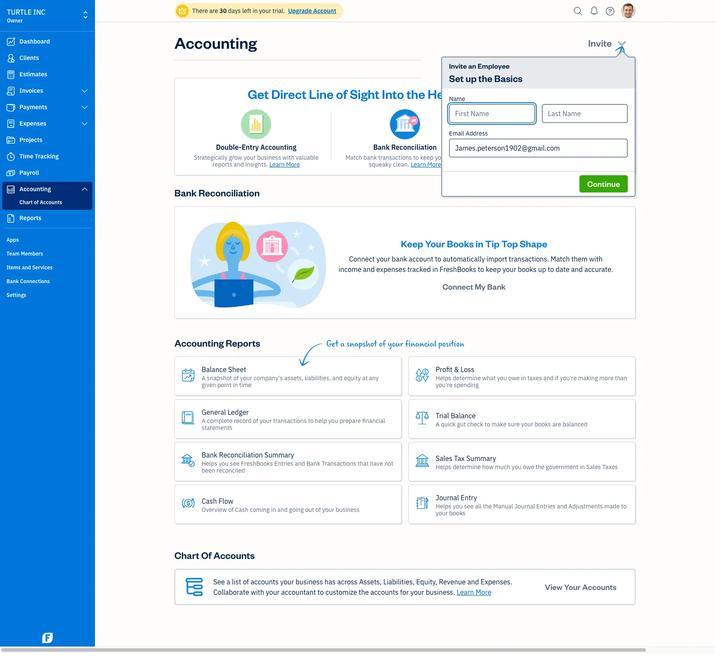 Task type: locate. For each thing, give the bounding box(es) containing it.
cash up overview
[[202, 497, 217, 506]]

0 vertical spatial reports
[[19, 214, 41, 222]]

1 vertical spatial chevron large down image
[[81, 121, 89, 128]]

entries up the cash flow overview of cash coming in and going out of your business
[[275, 460, 294, 468]]

bank down items
[[6, 278, 19, 285]]

transactions inside general ledger a complete record of your transactions to help you prepare financial statements
[[273, 417, 307, 425]]

financial right prepare
[[363, 417, 386, 425]]

apps
[[6, 237, 19, 243]]

2 vertical spatial your
[[565, 583, 581, 593]]

your inside view your accounts 'link'
[[565, 583, 581, 593]]

2 horizontal spatial your
[[565, 583, 581, 593]]

left
[[242, 7, 251, 15]]

0 horizontal spatial your
[[425, 238, 445, 250]]

summary for bank reconciliation summary
[[265, 451, 294, 460]]

2 horizontal spatial more
[[476, 589, 492, 597]]

a inside general ledger a complete record of your transactions to help you prepare financial statements
[[202, 417, 206, 425]]

financial inside general ledger a complete record of your transactions to help you prepare financial statements
[[363, 417, 386, 425]]

overview
[[202, 506, 227, 514]]

helps inside the sales tax summary helps determine how much you owe the government in sales taxes
[[436, 464, 452, 471]]

general
[[202, 408, 226, 417]]

a left point on the left of the page
[[202, 375, 206, 382]]

0 horizontal spatial entry
[[242, 143, 259, 152]]

invite
[[589, 37, 612, 49], [449, 61, 467, 70]]

1 vertical spatial snapshot
[[207, 375, 232, 382]]

0 vertical spatial balance
[[202, 365, 227, 374]]

more
[[286, 161, 300, 169], [428, 161, 442, 169], [476, 589, 492, 597]]

determine down loss
[[453, 375, 481, 382]]

cash left the coming
[[235, 506, 249, 514]]

0 vertical spatial entry
[[242, 143, 259, 152]]

chart inside main element
[[19, 199, 33, 206]]

create
[[491, 154, 509, 162]]

1 horizontal spatial business
[[296, 578, 323, 587]]

equity
[[344, 375, 361, 382]]

1 horizontal spatial summary
[[467, 455, 497, 463]]

in left time
[[233, 381, 238, 389]]

accounts down assets,
[[371, 589, 399, 597]]

helps for sales tax summary
[[436, 464, 452, 471]]

reports up sheet
[[226, 337, 261, 349]]

timer image
[[6, 153, 16, 161]]

0 horizontal spatial financial
[[363, 417, 386, 425]]

to right made
[[622, 503, 627, 511]]

more for bank reconciliation
[[428, 161, 442, 169]]

summary inside the sales tax summary helps determine how much you owe the government in sales taxes
[[467, 455, 497, 463]]

snapshot inside balance sheet a snapshot of your company's assets, liabilities, and equity at any given point in time
[[207, 375, 232, 382]]

1 vertical spatial a
[[227, 578, 230, 587]]

time tracking
[[19, 153, 59, 160]]

bank right my
[[488, 282, 506, 292]]

your right view
[[565, 583, 581, 593]]

0 horizontal spatial learn more
[[270, 161, 300, 169]]

keep
[[421, 154, 434, 162], [486, 265, 501, 274]]

business inside strategically grow your business with valuable reports and insights.
[[257, 154, 281, 162]]

1 vertical spatial invite
[[449, 61, 467, 70]]

to left make
[[485, 421, 491, 429]]

1 vertical spatial sales
[[587, 464, 602, 471]]

journal entry helps you see all the manual journal entries and adjustments made to your books
[[436, 494, 627, 518]]

connect your bank account to begin matching your bank transactions image
[[189, 221, 327, 309]]

gut
[[457, 421, 466, 429]]

bank connections link
[[2, 275, 92, 288]]

0 vertical spatial up
[[466, 72, 477, 84]]

1 horizontal spatial freshbooks
[[440, 265, 477, 274]]

up
[[466, 72, 477, 84], [539, 265, 547, 274]]

0 horizontal spatial more
[[286, 161, 300, 169]]

items and services link
[[2, 261, 92, 274]]

your up account
[[425, 238, 445, 250]]

a for see
[[227, 578, 230, 587]]

financial left position at bottom
[[406, 340, 437, 350]]

in inside journal entries and chart of accounts create journal entries and edit accounts in the chart of accounts with
[[602, 154, 607, 162]]

0 vertical spatial owe
[[509, 375, 520, 382]]

2 vertical spatial chevron large down image
[[81, 186, 89, 193]]

1 vertical spatial financial
[[363, 417, 386, 425]]

1 horizontal spatial keep
[[486, 265, 501, 274]]

reports down the 'chart of accounts'
[[19, 214, 41, 222]]

0 vertical spatial are
[[209, 7, 218, 15]]

of
[[336, 86, 348, 102], [469, 86, 480, 102], [577, 143, 584, 152], [510, 161, 515, 169], [34, 199, 39, 206], [379, 340, 386, 350], [234, 375, 239, 382], [253, 417, 258, 425], [229, 506, 234, 514], [316, 506, 321, 514], [243, 578, 249, 587]]

accounts right list
[[251, 578, 279, 587]]

bank left clean.
[[364, 154, 377, 162]]

1 vertical spatial bank reconciliation
[[175, 187, 260, 199]]

helps inside bank reconciliation summary helps you see freshbooks entries and bank transactions that have not been reconciled
[[202, 460, 218, 468]]

1 horizontal spatial get
[[327, 340, 339, 350]]

2 horizontal spatial learn
[[457, 589, 475, 597]]

reconciliation down reports
[[199, 187, 260, 199]]

more
[[600, 375, 614, 382]]

reports
[[19, 214, 41, 222], [226, 337, 261, 349]]

2 chevron large down image from the top
[[81, 121, 89, 128]]

in left taxes at bottom right
[[522, 375, 526, 382]]

get for get direct line of sight into the health of your business
[[248, 86, 269, 102]]

accounting link
[[2, 182, 92, 198]]

you inside the sales tax summary helps determine how much you owe the government in sales taxes
[[512, 464, 522, 471]]

to inside general ledger a complete record of your transactions to help you prepare financial statements
[[308, 417, 314, 425]]

1 vertical spatial business
[[336, 506, 360, 514]]

0 horizontal spatial a
[[227, 578, 230, 587]]

payroll link
[[2, 166, 92, 181]]

0 vertical spatial determine
[[453, 375, 481, 382]]

0 horizontal spatial balance
[[202, 365, 227, 374]]

been
[[202, 467, 215, 475]]

2 horizontal spatial business
[[336, 506, 360, 514]]

business inside see a list of accounts your business has across assets, liabilities, equity, revenue and expenses. collaborate with your accountant to customize the accounts for your business.
[[296, 578, 323, 587]]

chevron large down image up the chart of accounts link
[[81, 186, 89, 193]]

1 horizontal spatial balance
[[451, 412, 476, 420]]

and inside balance sheet a snapshot of your company's assets, liabilities, and equity at any given point in time
[[333, 375, 343, 382]]

owe inside profit & loss helps determine what you owe in taxes and if you're making more than you're spending
[[509, 375, 520, 382]]

up down transactions.
[[539, 265, 547, 274]]

make
[[492, 421, 507, 429]]

0 vertical spatial cash
[[202, 497, 217, 506]]

employee
[[478, 61, 510, 70]]

and inside journal entry helps you see all the manual journal entries and adjustments made to your books
[[557, 503, 568, 511]]

learn more link
[[457, 589, 492, 597]]

connect for my
[[443, 282, 474, 292]]

import
[[487, 255, 508, 264]]

connect left my
[[443, 282, 474, 292]]

1 horizontal spatial entry
[[461, 494, 478, 502]]

0 horizontal spatial summary
[[265, 451, 294, 460]]

1 horizontal spatial invite
[[589, 37, 612, 49]]

helps inside profit & loss helps determine what you owe in taxes and if you're making more than you're spending
[[436, 375, 452, 382]]

a for balance sheet
[[202, 375, 206, 382]]

up inside connect your bank account to automatically import transactions. match them with income and expenses tracked in freshbooks to keep your books up to date and accurate.
[[539, 265, 547, 274]]

books down transactions.
[[518, 265, 537, 274]]

time
[[19, 153, 33, 160]]

revenue
[[439, 578, 466, 587]]

profit & loss helps determine what you owe in taxes and if you're making more than you're spending
[[436, 365, 628, 389]]

has
[[325, 578, 336, 587]]

match inside connect your bank account to automatically import transactions. match them with income and expenses tracked in freshbooks to keep your books up to date and accurate.
[[551, 255, 570, 264]]

bank reconciliation down reports
[[175, 187, 260, 199]]

expenses.
[[481, 578, 513, 587]]

0 horizontal spatial owe
[[509, 375, 520, 382]]

books inside trial balance a quick gut check to make sure your books are balanced
[[535, 421, 552, 429]]

helps down quick at the bottom
[[436, 464, 452, 471]]

0 vertical spatial chevron large down image
[[81, 88, 89, 95]]

1 determine from the top
[[453, 375, 481, 382]]

main element
[[0, 0, 117, 647]]

invite inside invite an employee set up the basics
[[449, 61, 467, 70]]

learn more right clean.
[[411, 161, 442, 169]]

books inside connect your bank account to automatically import transactions. match them with income and expenses tracked in freshbooks to keep your books up to date and accurate.
[[518, 265, 537, 274]]

tax
[[454, 455, 465, 463]]

1 horizontal spatial see
[[464, 503, 474, 511]]

3 chevron large down image from the top
[[81, 186, 89, 193]]

1 vertical spatial reports
[[226, 337, 261, 349]]

loss
[[461, 365, 475, 374]]

shape
[[520, 238, 548, 250]]

invite up 'set'
[[449, 61, 467, 70]]

determine for loss
[[453, 375, 481, 382]]

0 vertical spatial get
[[248, 86, 269, 102]]

1 horizontal spatial bank
[[392, 255, 407, 264]]

view your accounts link
[[538, 579, 625, 596]]

bank
[[364, 154, 377, 162], [392, 255, 407, 264]]

trial
[[436, 412, 450, 420]]

chart
[[558, 143, 576, 152], [494, 161, 508, 169], [19, 199, 33, 206], [175, 550, 200, 562]]

are left 30
[[209, 7, 218, 15]]

estimate image
[[6, 70, 16, 79]]

chevron large down image for accounting
[[81, 186, 89, 193]]

1 horizontal spatial a
[[341, 340, 345, 350]]

1 horizontal spatial reports
[[226, 337, 261, 349]]

reports
[[213, 161, 232, 169]]

reports link
[[2, 211, 92, 226]]

1 vertical spatial see
[[464, 503, 474, 511]]

your
[[259, 7, 271, 15], [244, 154, 256, 162], [435, 154, 447, 162], [377, 255, 391, 264], [503, 265, 517, 274], [388, 340, 404, 350], [240, 375, 252, 382], [260, 417, 272, 425], [522, 421, 534, 429], [323, 506, 335, 514], [436, 510, 448, 518], [280, 578, 294, 587], [266, 589, 280, 597], [411, 589, 425, 597]]

your inside trial balance a quick gut check to make sure your books are balanced
[[522, 421, 534, 429]]

the left government
[[536, 464, 545, 471]]

you inside general ledger a complete record of your transactions to help you prepare financial statements
[[329, 417, 338, 425]]

with right collaborate
[[251, 589, 264, 597]]

given
[[202, 381, 216, 389]]

bank reconciliation
[[374, 143, 437, 152], [175, 187, 260, 199]]

owe right much
[[523, 464, 535, 471]]

0 vertical spatial a
[[341, 340, 345, 350]]

are left balanced
[[553, 421, 562, 429]]

and right reports
[[234, 161, 244, 169]]

1 vertical spatial determine
[[453, 464, 481, 471]]

your for view your accounts
[[565, 583, 581, 593]]

to inside see a list of accounts your business has across assets, liabilities, equity, revenue and expenses. collaborate with your accountant to customize the accounts for your business.
[[318, 589, 324, 597]]

keep inside match bank transactions to keep your books squeaky clean.
[[421, 154, 434, 162]]

chevron large down image inside expenses link
[[81, 121, 89, 128]]

of inside main element
[[34, 199, 39, 206]]

entry up strategically grow your business with valuable reports and insights.
[[242, 143, 259, 152]]

1 horizontal spatial match
[[551, 255, 570, 264]]

1 vertical spatial owe
[[523, 464, 535, 471]]

with inside see a list of accounts your business has across assets, liabilities, equity, revenue and expenses. collaborate with your accountant to customize the accounts for your business.
[[251, 589, 264, 597]]

0 horizontal spatial match
[[346, 154, 362, 162]]

see left all
[[464, 503, 474, 511]]

balance inside trial balance a quick gut check to make sure your books are balanced
[[451, 412, 476, 420]]

up inside invite an employee set up the basics
[[466, 72, 477, 84]]

1 vertical spatial balance
[[451, 412, 476, 420]]

bank inside button
[[488, 282, 506, 292]]

entries inside bank reconciliation summary helps you see freshbooks entries and bank transactions that have not been reconciled
[[275, 460, 294, 468]]

balanced
[[563, 421, 588, 429]]

in inside the cash flow overview of cash coming in and going out of your business
[[271, 506, 276, 514]]

business down double-entry accounting
[[257, 154, 281, 162]]

1 horizontal spatial financial
[[406, 340, 437, 350]]

determine inside profit & loss helps determine what you owe in taxes and if you're making more than you're spending
[[453, 375, 481, 382]]

1 vertical spatial your
[[425, 238, 445, 250]]

in inside the sales tax summary helps determine how much you owe the government in sales taxes
[[580, 464, 585, 471]]

bank inside main element
[[6, 278, 19, 285]]

freshbooks
[[440, 265, 477, 274], [241, 460, 273, 468]]

adjustments
[[569, 503, 604, 511]]

books left all
[[450, 510, 466, 518]]

2 horizontal spatial accounts
[[576, 154, 601, 162]]

1 horizontal spatial up
[[539, 265, 547, 274]]

with left valuable
[[283, 154, 295, 162]]

1 vertical spatial entry
[[461, 494, 478, 502]]

1 horizontal spatial connect
[[443, 282, 474, 292]]

books inside match bank transactions to keep your books squeaky clean.
[[449, 154, 465, 162]]

a for get
[[341, 340, 345, 350]]

manual
[[494, 503, 514, 511]]

go to help image
[[604, 5, 618, 18]]

chart left of
[[175, 550, 200, 562]]

sales left taxes
[[587, 464, 602, 471]]

books right sure
[[535, 421, 552, 429]]

spending
[[454, 381, 479, 389]]

my
[[475, 282, 486, 292]]

match up date
[[551, 255, 570, 264]]

chevron large down image
[[81, 104, 89, 111]]

helps for bank reconciliation summary
[[202, 460, 218, 468]]

bank up squeaky
[[374, 143, 390, 152]]

1 vertical spatial accounts
[[251, 578, 279, 587]]

that
[[358, 460, 369, 468]]

entry for double-
[[242, 143, 259, 152]]

cash
[[202, 497, 217, 506], [235, 506, 249, 514]]

bank up expenses
[[392, 255, 407, 264]]

accounts
[[585, 143, 615, 152], [517, 161, 542, 169], [40, 199, 62, 206], [214, 550, 255, 562], [583, 583, 617, 593]]

invite for invite an employee set up the basics
[[449, 61, 467, 70]]

company's
[[254, 375, 283, 382]]

0 vertical spatial financial
[[406, 340, 437, 350]]

learn for reconciliation
[[411, 161, 426, 169]]

clients link
[[2, 51, 92, 66]]

search image
[[572, 5, 586, 18]]

0 vertical spatial see
[[230, 460, 240, 468]]

chart image
[[6, 185, 16, 194]]

the
[[479, 72, 493, 84], [407, 86, 426, 102], [609, 154, 618, 162], [536, 464, 545, 471], [483, 503, 492, 511], [359, 589, 369, 597]]

learn right clean.
[[411, 161, 426, 169]]

dashboard link
[[2, 34, 92, 50]]

invoice image
[[6, 87, 16, 96]]

journal entries and chart of accounts image
[[539, 109, 570, 140]]

0 vertical spatial snapshot
[[347, 340, 377, 350]]

accounts inside main element
[[40, 199, 62, 206]]

accounts right edit
[[576, 154, 601, 162]]

summary inside bank reconciliation summary helps you see freshbooks entries and bank transactions that have not been reconciled
[[265, 451, 294, 460]]

accounts for view your accounts
[[583, 583, 617, 593]]

2 vertical spatial business
[[296, 578, 323, 587]]

general ledger a complete record of your transactions to help you prepare financial statements
[[202, 408, 386, 432]]

business inside the cash flow overview of cash coming in and going out of your business
[[336, 506, 360, 514]]

0 horizontal spatial learn
[[270, 161, 285, 169]]

0 horizontal spatial see
[[230, 460, 240, 468]]

keep inside connect your bank account to automatically import transactions. match them with income and expenses tracked in freshbooks to keep your books up to date and accurate.
[[486, 265, 501, 274]]

entries inside journal entry helps you see all the manual journal entries and adjustments made to your books
[[537, 503, 556, 511]]

and left if
[[544, 375, 554, 382]]

your for keep your books in tip top shape
[[425, 238, 445, 250]]

transactions.
[[509, 255, 550, 264]]

1 horizontal spatial owe
[[523, 464, 535, 471]]

and inside main element
[[22, 265, 31, 271]]

1 vertical spatial get
[[327, 340, 339, 350]]

chevron large down image inside the accounting link
[[81, 186, 89, 193]]

list
[[232, 578, 241, 587]]

connect inside button
[[443, 282, 474, 292]]

balance
[[202, 365, 227, 374], [451, 412, 476, 420]]

determine inside the sales tax summary helps determine how much you owe the government in sales taxes
[[453, 464, 481, 471]]

0 horizontal spatial transactions
[[273, 417, 307, 425]]

profit
[[436, 365, 453, 374]]

items and services
[[6, 265, 53, 271]]

in inside profit & loss helps determine what you owe in taxes and if you're making more than you're spending
[[522, 375, 526, 382]]

transactions down bank reconciliation "image" in the right of the page
[[379, 154, 412, 162]]

learn right insights.
[[270, 161, 285, 169]]

payments link
[[2, 100, 92, 115]]

learn more right insights.
[[270, 161, 300, 169]]

1 horizontal spatial accounts
[[371, 589, 399, 597]]

chart of accounts
[[175, 550, 255, 562]]

balance up the 'gut'
[[451, 412, 476, 420]]

learn more for bank reconciliation
[[411, 161, 442, 169]]

journal right manual
[[515, 503, 535, 511]]

you right been
[[219, 460, 229, 468]]

1 vertical spatial transactions
[[273, 417, 307, 425]]

a left list
[[227, 578, 230, 587]]

more for double-entry accounting
[[286, 161, 300, 169]]

0 horizontal spatial business
[[257, 154, 281, 162]]

2 determine from the top
[[453, 464, 481, 471]]

the right all
[[483, 503, 492, 511]]

chart of accounts link
[[4, 198, 91, 208]]

0 horizontal spatial get
[[248, 86, 269, 102]]

you left all
[[453, 503, 463, 511]]

the down employee
[[479, 72, 493, 84]]

a inside trial balance a quick gut check to make sure your books are balanced
[[436, 421, 440, 429]]

with down enter an email address text field
[[543, 161, 555, 169]]

payroll
[[19, 169, 39, 177]]

a inside balance sheet a snapshot of your company's assets, liabilities, and equity at any given point in time
[[202, 375, 206, 382]]

keep right clean.
[[421, 154, 434, 162]]

0 vertical spatial reconciliation
[[392, 143, 437, 152]]

freshbooks inside connect your bank account to automatically import transactions. match them with income and expenses tracked in freshbooks to keep your books up to date and accurate.
[[440, 265, 477, 274]]

more right insights.
[[286, 161, 300, 169]]

and left going
[[278, 506, 288, 514]]

in right government
[[580, 464, 585, 471]]

a up the equity
[[341, 340, 345, 350]]

chevron large down image
[[81, 88, 89, 95], [81, 121, 89, 128], [81, 186, 89, 193]]

chevron large down image for invoices
[[81, 88, 89, 95]]

0 horizontal spatial up
[[466, 72, 477, 84]]

connect inside connect your bank account to automatically import transactions. match them with income and expenses tracked in freshbooks to keep your books up to date and accurate.
[[349, 255, 375, 264]]

1 vertical spatial connect
[[443, 282, 474, 292]]

invite inside dropdown button
[[589, 37, 612, 49]]

expense image
[[6, 120, 16, 128]]

entry
[[242, 143, 259, 152], [461, 494, 478, 502]]

you right what
[[498, 375, 507, 382]]

the down assets,
[[359, 589, 369, 597]]

collaborate
[[214, 589, 249, 597]]

1 horizontal spatial transactions
[[379, 154, 412, 162]]

with inside connect your bank account to automatically import transactions. match them with income and expenses tracked in freshbooks to keep your books up to date and accurate.
[[590, 255, 603, 264]]

transactions left the help
[[273, 417, 307, 425]]

with inside journal entries and chart of accounts create journal entries and edit accounts in the chart of accounts with
[[543, 161, 555, 169]]

0 vertical spatial match
[[346, 154, 362, 162]]

a down general
[[202, 417, 206, 425]]

0 vertical spatial freshbooks
[[440, 265, 477, 274]]

1 horizontal spatial snapshot
[[347, 340, 377, 350]]

sales tax summary helps determine how much you owe the government in sales taxes
[[436, 455, 618, 471]]

date
[[556, 265, 570, 274]]

1 vertical spatial match
[[551, 255, 570, 264]]

get up liabilities, on the bottom left of page
[[327, 340, 339, 350]]

much
[[496, 464, 511, 471]]

you right much
[[512, 464, 522, 471]]

keep down import
[[486, 265, 501, 274]]

1 horizontal spatial learn
[[411, 161, 426, 169]]

chart down the accounting link
[[19, 199, 33, 206]]

0 horizontal spatial freshbooks
[[241, 460, 273, 468]]

entries left edit
[[532, 154, 551, 162]]

1 vertical spatial up
[[539, 265, 547, 274]]

entry up all
[[461, 494, 478, 502]]

see inside bank reconciliation summary helps you see freshbooks entries and bank transactions that have not been reconciled
[[230, 460, 240, 468]]

0 horizontal spatial are
[[209, 7, 218, 15]]

in inside balance sheet a snapshot of your company's assets, liabilities, and equity at any given point in time
[[233, 381, 238, 389]]

and left the equity
[[333, 375, 343, 382]]

with up 'accurate.'
[[590, 255, 603, 264]]

dashboard image
[[6, 38, 16, 46]]

in right tracked on the right top of the page
[[433, 265, 439, 274]]

0 vertical spatial keep
[[421, 154, 434, 162]]

accounts inside 'link'
[[583, 583, 617, 593]]

entry inside journal entry helps you see all the manual journal entries and adjustments made to your books
[[461, 494, 478, 502]]

sales left tax
[[436, 455, 453, 463]]

2 horizontal spatial learn more
[[457, 589, 492, 597]]

transactions
[[379, 154, 412, 162], [273, 417, 307, 425]]

team
[[6, 251, 20, 257]]

turtle inc owner
[[7, 8, 45, 24]]

in up continue
[[602, 154, 607, 162]]

if
[[556, 375, 559, 382]]

entry for journal
[[461, 494, 478, 502]]

transactions
[[322, 460, 357, 468]]

business right out at left
[[336, 506, 360, 514]]

1 chevron large down image from the top
[[81, 88, 89, 95]]

an
[[469, 61, 477, 70]]

summary down general ledger a complete record of your transactions to help you prepare financial statements
[[265, 451, 294, 460]]

reconciliation up match bank transactions to keep your books squeaky clean.
[[392, 143, 437, 152]]

get a snapshot of your financial position
[[327, 340, 465, 350]]

and up "learn more" link
[[468, 578, 479, 587]]

First Name text field
[[449, 104, 536, 123]]

0 vertical spatial connect
[[349, 255, 375, 264]]

0 vertical spatial sales
[[436, 455, 453, 463]]

journal
[[494, 143, 518, 152], [510, 154, 531, 162], [436, 494, 459, 502], [515, 503, 535, 511]]

1 vertical spatial cash
[[235, 506, 249, 514]]

1 horizontal spatial bank reconciliation
[[374, 143, 437, 152]]

helps
[[436, 375, 452, 382], [202, 460, 218, 468], [436, 464, 452, 471], [436, 503, 452, 511]]

you're right if
[[560, 375, 577, 382]]

your inside match bank transactions to keep your books squeaky clean.
[[435, 154, 447, 162]]

your up 'first name' text field
[[482, 86, 509, 102]]

0 horizontal spatial bank
[[364, 154, 377, 162]]

to right clean.
[[414, 154, 419, 162]]

of inside see a list of accounts your business has across assets, liabilities, equity, revenue and expenses. collaborate with your accountant to customize the accounts for your business.
[[243, 578, 249, 587]]

helps for profit & loss
[[436, 375, 452, 382]]

determine down tax
[[453, 464, 481, 471]]

prepare
[[340, 417, 361, 425]]

upgrade
[[288, 7, 312, 15]]



Task type: describe. For each thing, give the bounding box(es) containing it.
what
[[483, 375, 496, 382]]

there are 30 days left in your trial. upgrade account
[[192, 7, 337, 15]]

1 horizontal spatial cash
[[235, 506, 249, 514]]

you inside profit & loss helps determine what you owe in taxes and if you're making more than you're spending
[[498, 375, 507, 382]]

in left tip
[[476, 238, 484, 250]]

help
[[315, 417, 327, 425]]

connect for your
[[349, 255, 375, 264]]

business.
[[426, 589, 456, 597]]

to right account
[[435, 255, 442, 264]]

equity,
[[417, 578, 438, 587]]

journal down tax
[[436, 494, 459, 502]]

balance inside balance sheet a snapshot of your company's assets, liabilities, and equity at any given point in time
[[202, 365, 227, 374]]

turtle
[[7, 8, 32, 16]]

bank down 'strategically' in the left of the page
[[175, 187, 197, 199]]

keep
[[401, 238, 424, 250]]

books inside journal entry helps you see all the manual journal entries and adjustments made to your books
[[450, 510, 466, 518]]

across
[[338, 578, 358, 587]]

and inside profit & loss helps determine what you owe in taxes and if you're making more than you're spending
[[544, 375, 554, 382]]

bank inside connect your bank account to automatically import transactions. match them with income and expenses tracked in freshbooks to keep your books up to date and accurate.
[[392, 255, 407, 264]]

2 vertical spatial accounts
[[371, 589, 399, 597]]

than
[[616, 375, 628, 382]]

upgrade account link
[[287, 7, 337, 15]]

your inside the cash flow overview of cash coming in and going out of your business
[[323, 506, 335, 514]]

record
[[234, 417, 252, 425]]

tip
[[486, 238, 500, 250]]

balance sheet a snapshot of your company's assets, liabilities, and equity at any given point in time
[[202, 365, 379, 389]]

learn more for double-entry accounting
[[270, 161, 300, 169]]

sight
[[350, 86, 380, 102]]

trial balance a quick gut check to make sure your books are balanced
[[436, 412, 588, 429]]

accounts inside journal entries and chart of accounts create journal entries and edit accounts in the chart of accounts with
[[576, 154, 601, 162]]

clients
[[19, 54, 39, 62]]

the inside see a list of accounts your business has across assets, liabilities, equity, revenue and expenses. collaborate with your accountant to customize the accounts for your business.
[[359, 589, 369, 597]]

determine for summary
[[453, 464, 481, 471]]

business
[[512, 86, 563, 102]]

the inside the sales tax summary helps determine how much you owe the government in sales taxes
[[536, 464, 545, 471]]

in right left
[[253, 7, 258, 15]]

cash flow overview of cash coming in and going out of your business
[[202, 497, 360, 514]]

connections
[[20, 278, 50, 285]]

the inside invite an employee set up the basics
[[479, 72, 493, 84]]

match inside match bank transactions to keep your books squeaky clean.
[[346, 154, 362, 162]]

of inside balance sheet a snapshot of your company's assets, liabilities, and equity at any given point in time
[[234, 375, 239, 382]]

the inside journal entries and chart of accounts create journal entries and edit accounts in the chart of accounts with
[[609, 154, 618, 162]]

&
[[455, 365, 459, 374]]

owe inside the sales tax summary helps determine how much you owe the government in sales taxes
[[523, 464, 535, 471]]

view your accounts
[[545, 583, 617, 593]]

apps link
[[2, 233, 92, 246]]

automatically
[[443, 255, 485, 264]]

freshbooks image
[[41, 634, 54, 644]]

invoices
[[19, 87, 43, 95]]

Last Name text field
[[542, 104, 628, 123]]

you inside bank reconciliation summary helps you see freshbooks entries and bank transactions that have not been reconciled
[[219, 460, 229, 468]]

double-entry accounting image
[[241, 109, 272, 140]]

inc
[[33, 8, 45, 16]]

keep your books in tip top shape
[[401, 238, 548, 250]]

the right into
[[407, 86, 426, 102]]

learn for entry
[[270, 161, 285, 169]]

your inside general ledger a complete record of your transactions to help you prepare financial statements
[[260, 417, 272, 425]]

transactions inside match bank transactions to keep your books squeaky clean.
[[379, 154, 412, 162]]

direct
[[272, 86, 307, 102]]

chevron large down image for expenses
[[81, 121, 89, 128]]

see inside journal entry helps you see all the manual journal entries and adjustments made to your books
[[464, 503, 474, 511]]

bank reconciliation summary helps you see freshbooks entries and bank transactions that have not been reconciled
[[202, 451, 394, 475]]

chevrondown image
[[617, 37, 628, 49]]

0 horizontal spatial accounts
[[251, 578, 279, 587]]

of inside general ledger a complete record of your transactions to help you prepare financial statements
[[253, 417, 258, 425]]

accounts for chart of accounts
[[40, 199, 62, 206]]

sure
[[508, 421, 520, 429]]

expenses
[[377, 265, 406, 274]]

to left date
[[548, 265, 555, 274]]

settings link
[[2, 289, 92, 302]]

0 horizontal spatial you're
[[436, 381, 453, 389]]

0 horizontal spatial bank reconciliation
[[175, 187, 260, 199]]

have
[[370, 460, 383, 468]]

reconciliation inside bank reconciliation summary helps you see freshbooks entries and bank transactions that have not been reconciled
[[219, 451, 263, 460]]

account
[[409, 255, 434, 264]]

freshbooks inside bank reconciliation summary helps you see freshbooks entries and bank transactions that have not been reconciled
[[241, 460, 273, 468]]

for
[[401, 589, 409, 597]]

you inside journal entry helps you see all the manual journal entries and adjustments made to your books
[[453, 503, 463, 511]]

invite for invite
[[589, 37, 612, 49]]

complete
[[207, 417, 233, 425]]

tracking
[[35, 153, 59, 160]]

strategically
[[194, 154, 228, 162]]

1 vertical spatial reconciliation
[[199, 187, 260, 199]]

team members link
[[2, 247, 92, 260]]

made
[[605, 503, 620, 511]]

and inside strategically grow your business with valuable reports and insights.
[[234, 161, 244, 169]]

notifications image
[[588, 2, 602, 19]]

payment image
[[6, 103, 16, 112]]

close image
[[620, 84, 630, 94]]

position
[[439, 340, 465, 350]]

income
[[339, 265, 362, 274]]

and down journal entries and chart of accounts image
[[544, 143, 556, 152]]

in inside connect your bank account to automatically import transactions. match them with income and expenses tracked in freshbooks to keep your books up to date and accurate.
[[433, 265, 439, 274]]

address
[[466, 130, 488, 137]]

match bank transactions to keep your books squeaky clean.
[[346, 154, 465, 169]]

bank left transactions
[[307, 460, 321, 468]]

to inside journal entry helps you see all the manual journal entries and adjustments made to your books
[[622, 503, 627, 511]]

making
[[579, 375, 599, 382]]

government
[[546, 464, 579, 471]]

entries down journal entries and chart of accounts image
[[520, 143, 543, 152]]

a for general ledger
[[202, 417, 206, 425]]

client image
[[6, 54, 16, 63]]

your inside balance sheet a snapshot of your company's assets, liabilities, and equity at any given point in time
[[240, 375, 252, 382]]

statements
[[202, 424, 233, 432]]

out
[[305, 506, 314, 514]]

helps inside journal entry helps you see all the manual journal entries and adjustments made to your books
[[436, 503, 452, 511]]

chart of accounts image
[[186, 577, 203, 598]]

accounting inside main element
[[19, 185, 51, 193]]

line
[[309, 86, 334, 102]]

members
[[21, 251, 43, 257]]

invoices link
[[2, 83, 92, 99]]

and inside the cash flow overview of cash coming in and going out of your business
[[278, 506, 288, 514]]

double-
[[216, 143, 242, 152]]

are inside trial balance a quick gut check to make sure your books are balanced
[[553, 421, 562, 429]]

ledger
[[228, 408, 249, 417]]

team members
[[6, 251, 43, 257]]

connect my bank
[[443, 282, 506, 292]]

clean.
[[393, 161, 410, 169]]

money image
[[6, 169, 16, 178]]

chart of accounts
[[19, 199, 62, 206]]

0 vertical spatial your
[[482, 86, 509, 102]]

to up my
[[478, 265, 485, 274]]

get for get a snapshot of your financial position
[[327, 340, 339, 350]]

bank inside match bank transactions to keep your books squeaky clean.
[[364, 154, 377, 162]]

see a list of accounts your business has across assets, liabilities, equity, revenue and expenses. collaborate with your accountant to customize the accounts for your business.
[[214, 578, 513, 597]]

any
[[369, 375, 379, 382]]

and down the them
[[572, 265, 583, 274]]

and inside see a list of accounts your business has across assets, liabilities, equity, revenue and expenses. collaborate with your accountant to customize the accounts for your business.
[[468, 578, 479, 587]]

1 horizontal spatial you're
[[560, 375, 577, 382]]

crown image
[[178, 6, 187, 15]]

bank connections
[[6, 278, 50, 285]]

at
[[363, 375, 368, 382]]

to inside match bank transactions to keep your books squeaky clean.
[[414, 154, 419, 162]]

the inside journal entry helps you see all the manual journal entries and adjustments made to your books
[[483, 503, 492, 511]]

invite an employee set up the basics
[[449, 61, 523, 84]]

1 horizontal spatial sales
[[587, 464, 602, 471]]

and left edit
[[553, 154, 563, 162]]

time tracking link
[[2, 149, 92, 165]]

flow
[[219, 497, 234, 506]]

sheet
[[228, 365, 246, 374]]

them
[[572, 255, 588, 264]]

valuable
[[296, 154, 319, 162]]

report image
[[6, 214, 16, 223]]

set
[[449, 72, 464, 84]]

project image
[[6, 136, 16, 145]]

chart up edit
[[558, 143, 576, 152]]

chart down enter an email address text field
[[494, 161, 508, 169]]

your inside journal entry helps you see all the manual journal entries and adjustments made to your books
[[436, 510, 448, 518]]

tracked
[[408, 265, 431, 274]]

your inside strategically grow your business with valuable reports and insights.
[[244, 154, 256, 162]]

journal right create
[[510, 154, 531, 162]]

owner
[[7, 17, 23, 24]]

connect your bank account to automatically import transactions. match them with income and expenses tracked in freshbooks to keep your books up to date and accurate.
[[339, 255, 614, 274]]

and inside bank reconciliation summary helps you see freshbooks entries and bank transactions that have not been reconciled
[[295, 460, 305, 468]]

reports inside main element
[[19, 214, 41, 222]]

with inside strategically grow your business with valuable reports and insights.
[[283, 154, 295, 162]]

of
[[201, 550, 212, 562]]

summary for sales tax summary
[[467, 455, 497, 463]]

how
[[483, 464, 494, 471]]

journal up create
[[494, 143, 518, 152]]

bank up been
[[202, 451, 218, 460]]

reconciled
[[217, 467, 245, 475]]

accounts for chart of accounts
[[214, 550, 255, 562]]

0 vertical spatial bank reconciliation
[[374, 143, 437, 152]]

and right income
[[363, 265, 375, 274]]

accurate.
[[585, 265, 614, 274]]

estimates link
[[2, 67, 92, 83]]

point
[[218, 381, 232, 389]]

0 horizontal spatial sales
[[436, 455, 453, 463]]

to inside trial balance a quick gut check to make sure your books are balanced
[[485, 421, 491, 429]]

services
[[32, 265, 53, 271]]

bank reconciliation image
[[390, 109, 421, 140]]

a for trial balance
[[436, 421, 440, 429]]

Enter an email address text field
[[449, 139, 628, 158]]

name
[[449, 95, 466, 103]]



Task type: vqa. For each thing, say whether or not it's contained in the screenshot.


